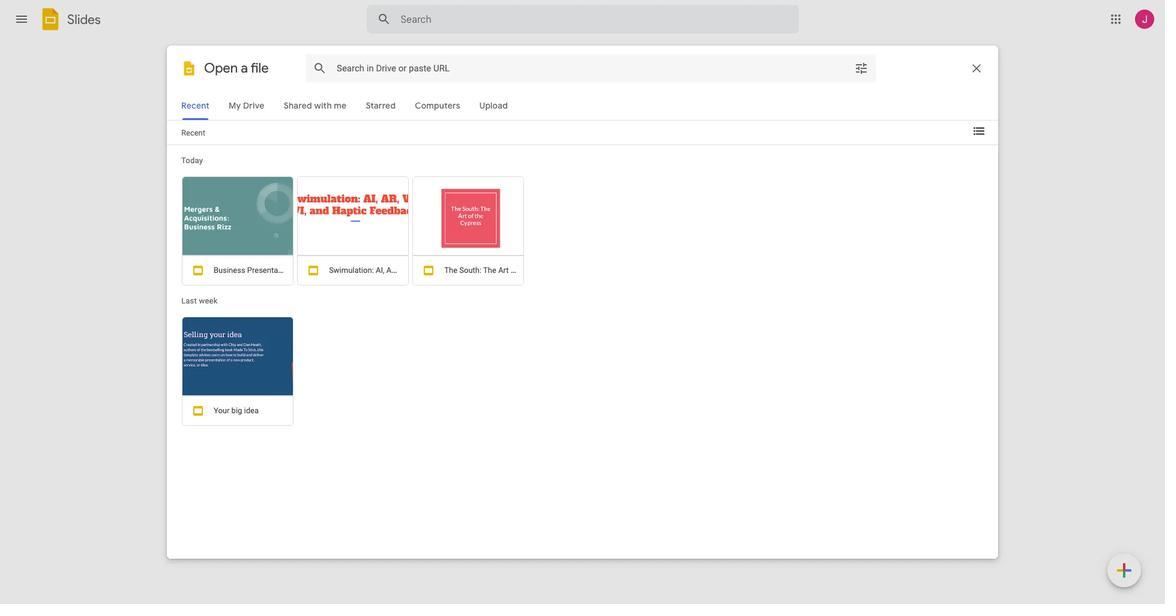 Task type: locate. For each thing, give the bounding box(es) containing it.
option
[[233, 0, 932, 605]]

list box
[[233, 0, 932, 605]]

slides link
[[38, 7, 101, 34]]

1 horizontal spatial business
[[413, 91, 450, 102]]

7
[[278, 185, 283, 196]]

swimulation: ai, ar, vr, vi, and haptic feedback option
[[233, 0, 932, 605]]

0 horizontal spatial me
[[589, 122, 601, 131]]

business
[[275, 91, 311, 102], [413, 91, 450, 102]]

0 vertical spatial me
[[758, 50, 770, 61]]

0 horizontal spatial business
[[275, 91, 311, 102]]

days
[[285, 185, 304, 196]]

me inside 'element'
[[589, 122, 601, 131]]

search image
[[372, 7, 396, 31]]

1 today from the top
[[242, 52, 270, 64]]

None search field
[[367, 5, 799, 34]]

last opened by me
[[695, 50, 770, 61]]

today
[[242, 52, 270, 64], [242, 57, 266, 68]]

last opened by me 12:43 pm element
[[702, 120, 868, 132]]

today inside heading
[[242, 52, 270, 64]]

idea
[[310, 219, 327, 230]]

business presentation for serious business option
[[233, 33, 911, 605]]

haptic
[[403, 121, 429, 132]]

create new presentation image
[[1108, 554, 1142, 590]]

1 vertical spatial me
[[589, 122, 601, 131]]

list box containing business presentation for serious business
[[233, 0, 932, 605]]

business up haptic
[[413, 91, 450, 102]]

1 business from the left
[[275, 91, 311, 102]]

feedback
[[432, 121, 471, 132]]

for
[[367, 91, 379, 102]]

vr,
[[357, 121, 370, 132]]

business up swimulation:
[[275, 91, 311, 102]]

opened
[[714, 50, 744, 61]]

business presentation for serious business
[[275, 91, 450, 102]]

vi,
[[372, 121, 383, 132]]

me
[[758, 50, 770, 61], [589, 122, 601, 131]]

previous 7 days
[[242, 185, 304, 196]]

owned by me element
[[589, 120, 692, 132]]

1 horizontal spatial me
[[758, 50, 770, 61]]



Task type: vqa. For each thing, say whether or not it's contained in the screenshot.
Last
yes



Task type: describe. For each thing, give the bounding box(es) containing it.
swimulation: ai, ar, vr, vi, and haptic feedback
[[275, 121, 471, 132]]

12:43 pm
[[702, 122, 738, 131]]

slides
[[67, 11, 101, 27]]

presentation
[[313, 91, 365, 102]]

your big idea
[[275, 219, 327, 230]]

big
[[295, 219, 308, 230]]

swimulation:
[[275, 121, 327, 132]]

ai,
[[329, 121, 339, 132]]

your
[[275, 219, 293, 230]]

by
[[746, 50, 756, 61]]

2 today from the top
[[242, 57, 266, 68]]

your big idea option
[[233, 0, 932, 605]]

ar,
[[341, 121, 355, 132]]

today heading
[[233, 38, 553, 77]]

last
[[695, 50, 712, 61]]

and
[[385, 121, 400, 132]]

serious
[[381, 91, 411, 102]]

previous
[[242, 185, 276, 196]]

2 business from the left
[[413, 91, 450, 102]]



